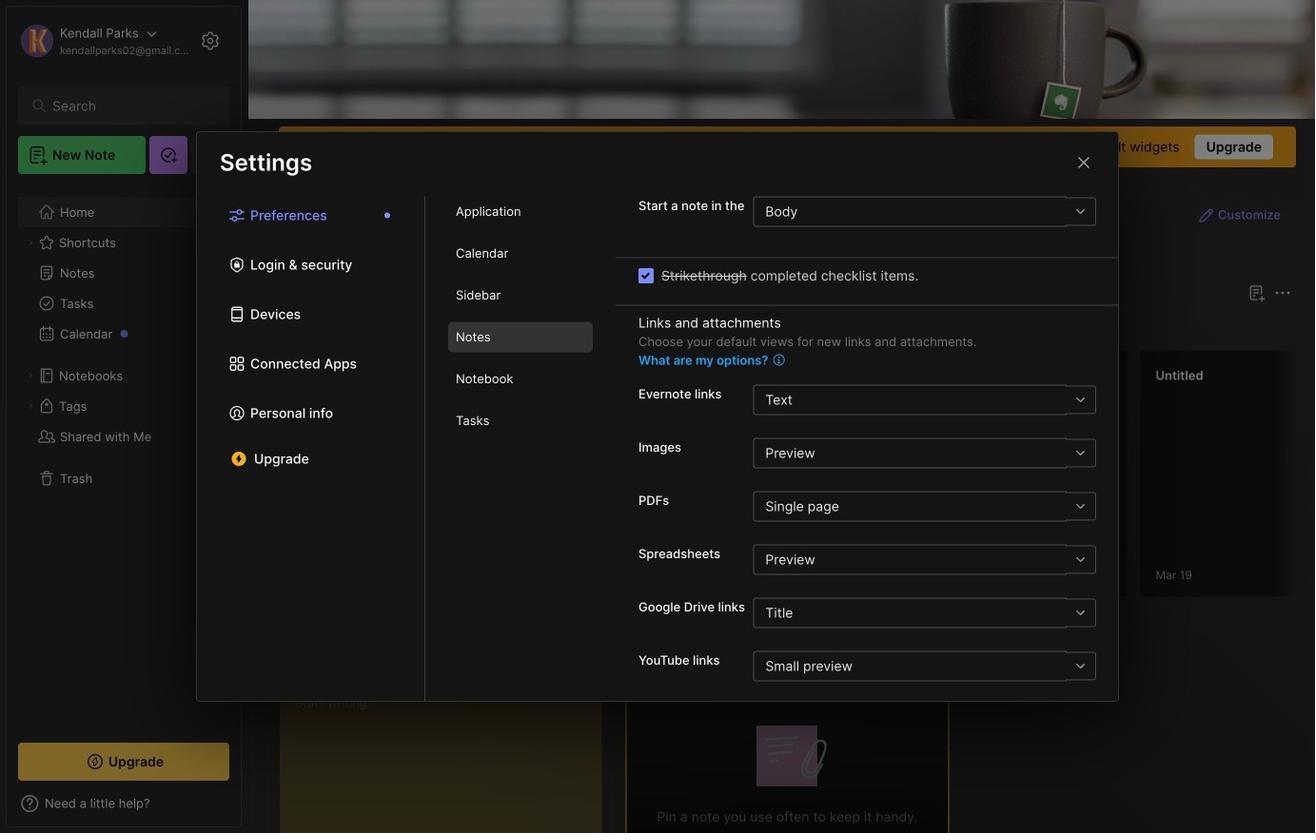 Task type: describe. For each thing, give the bounding box(es) containing it.
Select288 checkbox
[[639, 268, 654, 284]]

tree inside main element
[[7, 186, 241, 726]]

Choose default view option for Evernote links field
[[753, 385, 1095, 415]]

expand notebooks image
[[25, 370, 36, 382]]

settings image
[[199, 29, 222, 52]]

Search text field
[[52, 97, 204, 115]]

Choose default view option for Google Drive links field
[[753, 598, 1095, 628]]

none search field inside main element
[[52, 94, 204, 117]]

Start writing… text field
[[295, 678, 601, 834]]

Choose default view option for YouTube links field
[[753, 651, 1095, 682]]



Task type: locate. For each thing, give the bounding box(es) containing it.
row group
[[625, 350, 1315, 609]]

None search field
[[52, 94, 204, 117]]

Choose default view option for Spreadsheets field
[[753, 545, 1095, 575]]

Choose default view option for Images field
[[753, 438, 1095, 469]]

tree
[[7, 186, 241, 726]]

main element
[[0, 0, 247, 834]]

tab
[[448, 196, 593, 227], [448, 238, 593, 269], [448, 280, 593, 311], [629, 316, 685, 339], [693, 316, 770, 339], [448, 322, 593, 353], [448, 364, 593, 394], [448, 406, 593, 436]]

expand tags image
[[25, 401, 36, 412]]

close image
[[1072, 151, 1095, 174]]

Choose default view option for PDFs field
[[753, 491, 1095, 522]]

tab list
[[197, 196, 425, 701], [425, 196, 616, 701], [629, 316, 1288, 339]]

Start a new note in the body or title. field
[[753, 196, 1096, 227]]



Task type: vqa. For each thing, say whether or not it's contained in the screenshot.
Expand Notebooks image on the top
yes



